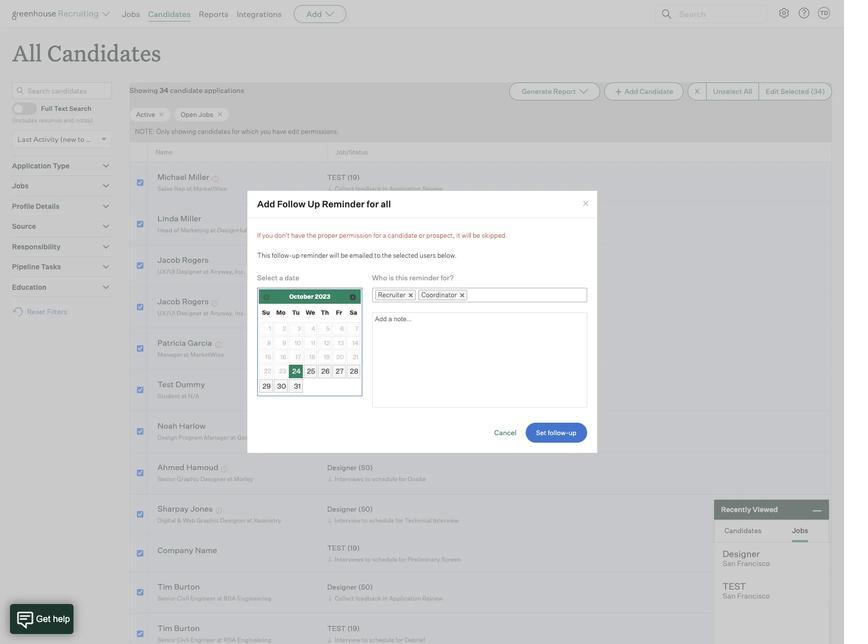 Task type: vqa. For each thing, say whether or not it's contained in the screenshot.


Task type: describe. For each thing, give the bounding box(es) containing it.
2 jacob rogers link from the top
[[157, 297, 209, 308]]

tasks
[[41, 262, 61, 271]]

applications
[[204, 86, 244, 95]]

for left all
[[367, 199, 379, 210]]

19
[[324, 353, 330, 361]]

activity
[[33, 135, 59, 143]]

selected
[[780, 87, 809, 96]]

date
[[285, 273, 299, 282]]

noah
[[157, 421, 177, 431]]

only
[[156, 128, 170, 136]]

have inside add follow up reminder for all dialog
[[291, 232, 305, 240]]

sa
[[350, 309, 357, 316]]

prospect,
[[426, 232, 455, 240]]

22
[[264, 368, 271, 375]]

7 collect from the top
[[335, 595, 354, 602]]

0 vertical spatial all
[[12, 38, 42, 67]]

reset filters button
[[12, 302, 72, 321]]

patricia garcia has been in application review for more than 5 days image
[[214, 342, 223, 348]]

at inside noah harlow design program manager at google
[[230, 434, 236, 441]]

4 collect feedback in application review link from the top
[[326, 308, 445, 318]]

sharpay
[[157, 504, 189, 514]]

2023
[[315, 293, 330, 300]]

1 collect feedback in application review link from the top
[[326, 184, 445, 193]]

last
[[17, 135, 32, 143]]

sales rep at marketwise
[[157, 185, 227, 192]]

24
[[292, 367, 301, 376]]

6 feedback from the top
[[355, 392, 381, 400]]

follow
[[277, 199, 306, 210]]

test inside test san francisco
[[723, 581, 746, 592]]

29
[[263, 382, 271, 390]]

follow-
[[272, 251, 292, 259]]

tim burton senior civil engineer at rsa engineering for designer (50)
[[157, 582, 271, 602]]

for left 'which'
[[232, 128, 240, 136]]

burton for test
[[174, 623, 200, 633]]

0 vertical spatial have
[[272, 128, 287, 136]]

anyway, inside jacob rogers ux/ui designer at anyway, inc.
[[210, 268, 234, 275]]

candidate reports are now available! apply filters and select "view in app" element
[[509, 83, 600, 101]]

student
[[157, 392, 180, 400]]

close image
[[581, 199, 589, 207]]

designer (50) interviews to schedule for onsite
[[327, 463, 426, 483]]

senior for designer (50)
[[157, 595, 176, 602]]

technical
[[405, 517, 432, 524]]

6 collect feedback in application review link from the top
[[326, 391, 445, 401]]

interview for (50)
[[335, 517, 361, 524]]

designer (50) collect feedback in application review for tim burton
[[327, 583, 443, 602]]

for inside test (19) interviews to schedule for preliminary screen
[[399, 556, 406, 563]]

resumes
[[39, 117, 62, 124]]

users
[[420, 251, 436, 259]]

who is this reminder for?
[[372, 273, 454, 282]]

pipeline tasks
[[12, 262, 61, 271]]

designer (50) collect feedback in application review for test dummy
[[327, 381, 443, 400]]

sharpay jones
[[157, 504, 213, 514]]

google
[[237, 434, 257, 441]]

to inside add follow up reminder for all dialog
[[374, 251, 380, 259]]

tim for test (19)
[[157, 623, 172, 633]]

inc. inside jacob rogers ux/ui designer at anyway, inc.
[[235, 268, 245, 275]]

engineer for designer
[[190, 595, 216, 602]]

34
[[159, 86, 169, 95]]

application for 4th collect feedback in application review "link" from the bottom of the page
[[389, 309, 421, 317]]

5
[[326, 325, 330, 332]]

full
[[41, 104, 53, 112]]

7 feedback from the top
[[355, 595, 381, 602]]

generate report
[[522, 87, 576, 96]]

2 in from the top
[[383, 226, 388, 234]]

responsibility
[[12, 242, 61, 251]]

tim for designer (50)
[[157, 582, 172, 592]]

edit
[[766, 87, 779, 96]]

candidate inside add follow up reminder for all dialog
[[388, 232, 417, 240]]

head
[[157, 226, 172, 234]]

n/a
[[188, 392, 199, 400]]

debrief
[[405, 636, 425, 644]]

reset filters
[[27, 307, 67, 316]]

review for 5th collect feedback in application review "link" from the bottom of the page
[[422, 268, 443, 275]]

cancel link
[[494, 428, 517, 437]]

patricia garcia
[[157, 338, 212, 348]]

Add a note... text field
[[372, 312, 587, 408]]

(19) for sales rep at marketwise
[[347, 173, 360, 182]]

manager inside noah harlow design program manager at google
[[204, 434, 229, 441]]

interviews to schedule for onsite link
[[326, 474, 428, 484]]

0 horizontal spatial name
[[155, 148, 173, 156]]

select
[[257, 273, 278, 282]]

1 vertical spatial marketwise
[[190, 351, 224, 358]]

san for designer
[[723, 559, 736, 568]]

ahmed hamoud link
[[157, 462, 218, 474]]

profile details
[[12, 202, 59, 210]]

civil for designer (50)
[[177, 595, 189, 602]]

(19) for manager at marketwise
[[347, 339, 360, 348]]

reminder for for?
[[409, 273, 439, 282]]

6 in from the top
[[383, 392, 388, 400]]

27
[[336, 367, 344, 376]]

26 link
[[318, 365, 332, 378]]

review for 1st collect feedback in application review "link" from the bottom of the page
[[422, 595, 443, 602]]

francisco for designer
[[737, 559, 770, 568]]

michael miller has been in application review for more than 5 days image
[[211, 176, 220, 182]]

senior for test (19)
[[157, 636, 176, 644]]

(50) for rogers
[[358, 256, 373, 265]]

last activity (new to old)
[[17, 135, 99, 143]]

at inside linda miller head of marketing at designhub
[[210, 226, 216, 234]]

(50) for dummy
[[358, 381, 373, 389]]

(50) for burton
[[358, 583, 373, 591]]

review for sixth collect feedback in application review "link" from the top of the page
[[422, 392, 443, 400]]

michael miller
[[157, 172, 209, 182]]

test inside test (19) interviews to schedule for preliminary screen
[[327, 544, 346, 552]]

add follow up reminder for all dialog
[[247, 190, 597, 454]]

rsa for designer (50)
[[224, 595, 236, 602]]

add for add candidate
[[625, 87, 638, 96]]

proper
[[318, 232, 338, 240]]

td button
[[816, 5, 832, 21]]

select a date
[[257, 273, 299, 282]]

su
[[262, 309, 270, 316]]

designer inside designer (50) interview to schedule for technical interview
[[327, 505, 357, 513]]

0 vertical spatial you
[[260, 128, 271, 136]]

linda miller link
[[157, 214, 201, 225]]

test for senior civil engineer at rsa engineering
[[327, 624, 346, 633]]

san for test
[[723, 592, 736, 601]]

schedule for designer (50) interview to schedule for technical interview
[[369, 517, 394, 524]]

5 collect from the top
[[335, 351, 354, 358]]

27 link
[[333, 365, 346, 378]]

21
[[353, 353, 359, 361]]

company
[[157, 545, 193, 555]]

test (19) collect feedback in application review for patricia garcia
[[327, 339, 443, 358]]

for right the permission on the left
[[373, 232, 381, 240]]

5 in from the top
[[383, 351, 388, 358]]

Search candidates field
[[12, 83, 112, 99]]

generate
[[522, 87, 552, 96]]

8
[[267, 339, 271, 347]]

(19) inside test (19) interviews to schedule for preliminary screen
[[347, 544, 360, 552]]

7
[[355, 325, 359, 332]]

program
[[178, 434, 203, 441]]

emailed
[[349, 251, 373, 259]]

october
[[289, 293, 314, 300]]

test for manager at marketwise
[[327, 339, 346, 348]]

0 horizontal spatial candidate
[[170, 86, 203, 95]]

checkmark image
[[16, 105, 24, 112]]

text
[[54, 104, 68, 112]]

add for add follow up reminder for all
[[257, 199, 275, 210]]

&
[[177, 517, 181, 524]]

3 feedback from the top
[[355, 268, 381, 275]]

application for 1st collect feedback in application review "link" from the bottom of the page
[[389, 595, 421, 602]]

designer (50) collect feedback in application review for jacob rogers
[[327, 256, 443, 275]]

3
[[297, 325, 301, 332]]

of
[[174, 226, 179, 234]]

senior graphic designer at morley
[[157, 475, 253, 483]]

28
[[350, 367, 358, 376]]

patricia garcia link
[[157, 338, 212, 350]]

name inside company name link
[[195, 545, 217, 555]]

open
[[181, 110, 197, 118]]

for inside test (19) interview to schedule for debrief
[[396, 636, 403, 644]]

to for test (19) interview to schedule for debrief
[[362, 636, 368, 644]]

generate report button
[[509, 83, 600, 101]]

1 horizontal spatial all
[[744, 87, 752, 96]]

7 collect feedback in application review link from the top
[[326, 594, 445, 603]]

permissions.
[[301, 128, 339, 136]]

miller for linda
[[180, 214, 201, 224]]

23
[[279, 368, 286, 375]]

patricia
[[157, 338, 186, 348]]

civil for test (19)
[[177, 636, 189, 644]]

(34)
[[811, 87, 825, 96]]

jacob rogers
[[157, 297, 209, 307]]

2 inc. from the top
[[235, 309, 245, 317]]

xeometry
[[254, 517, 281, 524]]

fr
[[336, 309, 342, 316]]

test dummy student at n/a
[[157, 380, 205, 400]]

5 feedback from the top
[[355, 351, 381, 358]]

to for designer (50) interviews to schedule for onsite
[[365, 475, 371, 483]]

add button
[[294, 5, 346, 23]]

engineering for designer (50)
[[237, 595, 271, 602]]

this follow-up reminder will be emailed to the selected users below.
[[257, 251, 457, 259]]

review for 2nd collect feedback in application review "link"
[[422, 226, 443, 234]]

0 vertical spatial marketwise
[[193, 185, 227, 192]]



Task type: locate. For each thing, give the bounding box(es) containing it.
rogers
[[182, 255, 209, 265], [182, 297, 209, 307]]

1 inc. from the top
[[235, 268, 245, 275]]

1 (19) from the top
[[347, 173, 360, 182]]

inc. left select
[[235, 268, 245, 275]]

1 vertical spatial candidate
[[388, 232, 417, 240]]

rogers inside jacob rogers ux/ui designer at anyway, inc.
[[182, 255, 209, 265]]

1 vertical spatial all
[[744, 87, 752, 96]]

0 vertical spatial reminder
[[301, 251, 328, 259]]

1 vertical spatial jacob
[[157, 297, 180, 307]]

at inside test dummy student at n/a
[[181, 392, 187, 400]]

for inside designer (50) interview to schedule for technical interview
[[396, 517, 403, 524]]

2 tim burton senior civil engineer at rsa engineering from the top
[[157, 623, 271, 644]]

last activity (new to old) option
[[17, 135, 99, 143]]

0 horizontal spatial will
[[329, 251, 339, 259]]

1 vertical spatial will
[[329, 251, 339, 259]]

will down proper
[[329, 251, 339, 259]]

0 vertical spatial inc.
[[235, 268, 245, 275]]

1 engineer from the top
[[190, 595, 216, 602]]

0 vertical spatial candidate
[[170, 86, 203, 95]]

4
[[311, 325, 315, 332]]

showing
[[171, 128, 196, 136]]

interviews inside test (19) interviews to schedule for preliminary screen
[[335, 556, 364, 563]]

schedule for designer (50) interviews to schedule for onsite
[[372, 475, 397, 483]]

noah harlow design program manager at google
[[157, 421, 257, 441]]

test (19) collect feedback in application review down all
[[327, 215, 443, 234]]

16
[[280, 353, 286, 361]]

1
[[269, 325, 271, 332]]

0 vertical spatial anyway,
[[210, 268, 234, 275]]

designer inside the designer san francisco
[[723, 548, 760, 559]]

designer (50) interview to schedule for technical interview
[[327, 505, 459, 524]]

25
[[307, 367, 315, 376]]

2 jacob from the top
[[157, 297, 180, 307]]

rogers for jacob rogers
[[182, 297, 209, 307]]

anyway, down jacob rogers has been in application review for more than 5 days image
[[210, 309, 234, 317]]

old)
[[86, 135, 99, 143]]

1 vertical spatial burton
[[174, 623, 200, 633]]

0 horizontal spatial be
[[341, 251, 348, 259]]

1 tim from the top
[[157, 582, 172, 592]]

designer inside 'designer (50) interviews to schedule for onsite'
[[327, 463, 357, 472]]

have right don't
[[291, 232, 305, 240]]

(19) up the permission on the left
[[347, 215, 360, 223]]

tim burton link for test
[[157, 623, 200, 635]]

be
[[473, 232, 480, 240], [341, 251, 348, 259]]

1 designer (50) collect feedback in application review from the top
[[327, 256, 443, 275]]

2 burton from the top
[[174, 623, 200, 633]]

schedule left preliminary
[[372, 556, 397, 563]]

0 vertical spatial engineer
[[190, 595, 216, 602]]

0 vertical spatial francisco
[[737, 559, 770, 568]]

4 test (19) collect feedback in application review from the top
[[327, 339, 443, 358]]

the left proper
[[307, 232, 316, 240]]

graphic down the jones
[[197, 517, 219, 524]]

to for designer (50) interview to schedule for technical interview
[[362, 517, 368, 524]]

edit selected (34) link
[[759, 83, 832, 101]]

greenhouse recruiting image
[[12, 8, 102, 20]]

0 vertical spatial miller
[[188, 172, 209, 182]]

michael miller link
[[157, 172, 209, 184]]

configure image
[[778, 7, 790, 19]]

1 horizontal spatial name
[[195, 545, 217, 555]]

(50) down interviews to schedule for preliminary screen link
[[358, 583, 373, 591]]

collect feedback in application review link down 14
[[326, 350, 445, 359]]

tim burton senior civil engineer at rsa engineering
[[157, 582, 271, 602], [157, 623, 271, 644]]

francisco up test san francisco
[[737, 559, 770, 568]]

2 interviews from the top
[[335, 556, 364, 563]]

1 jacob from the top
[[157, 255, 180, 265]]

1 vertical spatial have
[[291, 232, 305, 240]]

3 test (19) collect feedback in application review from the top
[[327, 298, 443, 317]]

schedule left onsite
[[372, 475, 397, 483]]

ux/ui down jacob rogers
[[157, 309, 175, 317]]

miller up marketing at the top left of page
[[180, 214, 201, 224]]

0 vertical spatial tim
[[157, 582, 172, 592]]

3 collect from the top
[[335, 268, 354, 275]]

collect down reminder
[[335, 226, 354, 234]]

1 vertical spatial inc.
[[235, 309, 245, 317]]

1 engineering from the top
[[237, 595, 271, 602]]

1 vertical spatial miller
[[180, 214, 201, 224]]

miller inside linda miller head of marketing at designhub
[[180, 214, 201, 224]]

1 interviews from the top
[[335, 475, 364, 483]]

18
[[309, 353, 315, 361]]

for
[[232, 128, 240, 136], [367, 199, 379, 210], [373, 232, 381, 240], [399, 475, 406, 483], [396, 517, 403, 524], [399, 556, 406, 563], [396, 636, 403, 644]]

2 collect feedback in application review link from the top
[[326, 225, 445, 235]]

all candidates
[[12, 38, 161, 67]]

1 horizontal spatial candidate
[[388, 232, 417, 240]]

interviews for test
[[335, 556, 364, 563]]

2 review from the top
[[422, 226, 443, 234]]

collect down the this follow-up reminder will be emailed to the selected users below.
[[335, 268, 354, 275]]

(19) for head of marketing at designhub
[[347, 215, 360, 223]]

feedback up test (19) interview to schedule for debrief
[[355, 595, 381, 602]]

5 review from the top
[[422, 351, 443, 358]]

test dummy link
[[157, 380, 205, 391]]

at
[[186, 185, 192, 192], [210, 226, 216, 234], [203, 268, 209, 275], [203, 309, 209, 317], [184, 351, 189, 358], [181, 392, 187, 400], [230, 434, 236, 441], [227, 475, 233, 483], [247, 517, 252, 524], [217, 595, 222, 602], [217, 636, 222, 644]]

1 horizontal spatial add
[[306, 9, 322, 19]]

31
[[294, 382, 301, 390]]

a
[[383, 232, 386, 240], [279, 273, 283, 282]]

collect down '13'
[[335, 351, 354, 358]]

0 vertical spatial civil
[[177, 595, 189, 602]]

inc. left su
[[235, 309, 245, 317]]

schedule inside designer (50) interview to schedule for technical interview
[[369, 517, 394, 524]]

1 vertical spatial the
[[382, 251, 392, 259]]

1 vertical spatial rogers
[[182, 297, 209, 307]]

collect feedback in application review link
[[326, 184, 445, 193], [326, 225, 445, 235], [326, 267, 445, 276], [326, 308, 445, 318], [326, 350, 445, 359], [326, 391, 445, 401], [326, 594, 445, 603]]

(19) for ux/ui designer at anyway, inc.
[[347, 298, 360, 306]]

(50) inside designer (50) interview to schedule for technical interview
[[358, 505, 373, 513]]

michael
[[157, 172, 187, 182]]

test (19) collect feedback in application review down who
[[327, 298, 443, 317]]

1 review from the top
[[422, 185, 443, 192]]

review for 4th collect feedback in application review "link" from the bottom of the page
[[422, 309, 443, 317]]

reminder right "up"
[[301, 251, 328, 259]]

interview for (19)
[[335, 636, 361, 644]]

(19) right '13'
[[347, 339, 360, 348]]

1 francisco from the top
[[737, 559, 770, 568]]

1 vertical spatial manager
[[204, 434, 229, 441]]

2 senior from the top
[[157, 595, 176, 602]]

jacob rogers link up the ux/ui designer at anyway, inc.
[[157, 297, 209, 308]]

1 vertical spatial anyway,
[[210, 309, 234, 317]]

(50) up interview to schedule for technical interview link
[[358, 505, 373, 513]]

1 ux/ui from the top
[[157, 268, 175, 275]]

name
[[155, 148, 173, 156], [195, 545, 217, 555]]

2 san from the top
[[723, 592, 736, 601]]

2 engineer from the top
[[190, 636, 216, 644]]

0 vertical spatial will
[[462, 232, 471, 240]]

none submit inside add follow up reminder for all dialog
[[526, 423, 587, 443]]

test inside test (19) interview to schedule for debrief
[[327, 624, 346, 633]]

rogers down marketing at the top left of page
[[182, 255, 209, 265]]

and
[[64, 117, 74, 124]]

for inside 'designer (50) interviews to schedule for onsite'
[[399, 475, 406, 483]]

1 horizontal spatial manager
[[204, 434, 229, 441]]

collect up test (19) interview to schedule for debrief
[[335, 595, 354, 602]]

2 vertical spatial add
[[257, 199, 275, 210]]

details
[[36, 202, 59, 210]]

1 tim burton link from the top
[[157, 582, 200, 593]]

1 vertical spatial jacob rogers link
[[157, 297, 209, 308]]

recruiter
[[378, 291, 405, 299]]

jacob for jacob rogers ux/ui designer at anyway, inc.
[[157, 255, 180, 265]]

3 in from the top
[[383, 268, 388, 275]]

0 vertical spatial interviews
[[335, 475, 364, 483]]

feedback up all
[[355, 185, 381, 192]]

test (19) collect feedback in application review down '7'
[[327, 339, 443, 358]]

0 horizontal spatial all
[[12, 38, 42, 67]]

1 anyway, from the top
[[210, 268, 234, 275]]

collect feedback in application review link up test (19) interview to schedule for debrief
[[326, 594, 445, 603]]

1 vertical spatial name
[[195, 545, 217, 555]]

1 horizontal spatial be
[[473, 232, 480, 240]]

6 collect from the top
[[335, 392, 354, 400]]

1 vertical spatial add
[[625, 87, 638, 96]]

candidates down jobs link
[[47, 38, 161, 67]]

graphic down ahmed hamoud link on the bottom
[[177, 475, 199, 483]]

reminder for will
[[301, 251, 328, 259]]

1 vertical spatial francisco
[[737, 592, 770, 601]]

viewed
[[753, 505, 778, 514]]

td
[[820, 9, 828, 16]]

have
[[272, 128, 287, 136], [291, 232, 305, 240]]

if you don't have the proper permission for a candidate or prospect, it will be skipped.
[[257, 232, 507, 240]]

schedule for test (19) interviews to schedule for preliminary screen
[[372, 556, 397, 563]]

company name
[[157, 545, 217, 555]]

0 vertical spatial a
[[383, 232, 386, 240]]

showing 34 candidate applications
[[129, 86, 244, 95]]

5 collect feedback in application review link from the top
[[326, 350, 445, 359]]

rogers up the ux/ui designer at anyway, inc.
[[182, 297, 209, 307]]

x link
[[688, 83, 706, 101]]

12
[[324, 339, 330, 347]]

san inside test san francisco
[[723, 592, 736, 601]]

have left edit
[[272, 128, 287, 136]]

1 vertical spatial tim burton senior civil engineer at rsa engineering
[[157, 623, 271, 644]]

2 tim burton link from the top
[[157, 623, 200, 635]]

0 vertical spatial designer (50) collect feedback in application review
[[327, 256, 443, 275]]

application for 2nd collect feedback in application review "link"
[[389, 226, 421, 234]]

3 senior from the top
[[157, 636, 176, 644]]

san down the designer san francisco
[[723, 592, 736, 601]]

0 vertical spatial ux/ui
[[157, 268, 175, 275]]

to inside designer (50) interview to schedule for technical interview
[[362, 517, 368, 524]]

all down greenhouse recruiting image
[[12, 38, 42, 67]]

application for sixth collect feedback in application review "link" from the top of the page
[[389, 392, 421, 400]]

test (19) collect feedback in application review for michael miller
[[327, 173, 443, 192]]

0 vertical spatial graphic
[[177, 475, 199, 483]]

feedback down 14
[[355, 351, 381, 358]]

add inside popup button
[[306, 9, 322, 19]]

1 jacob rogers link from the top
[[157, 255, 209, 267]]

francisco inside the designer san francisco
[[737, 559, 770, 568]]

1 vertical spatial engineering
[[237, 636, 271, 644]]

unselect all link
[[706, 83, 759, 101]]

schedule for test (19) interview to schedule for debrief
[[369, 636, 394, 644]]

2 rogers from the top
[[182, 297, 209, 307]]

(new
[[60, 135, 76, 143]]

30
[[277, 382, 286, 390]]

1 vertical spatial rsa
[[224, 636, 236, 644]]

schedule inside test (19) interviews to schedule for preliminary screen
[[372, 556, 397, 563]]

1 horizontal spatial the
[[382, 251, 392, 259]]

designhub
[[217, 226, 249, 234]]

feedback down the emailed
[[355, 268, 381, 275]]

3 designer (50) collect feedback in application review from the top
[[327, 583, 443, 602]]

recently viewed
[[721, 505, 778, 514]]

test (19) collect feedback in application review for jacob rogers
[[327, 298, 443, 317]]

reports link
[[199, 9, 229, 19]]

sharpay jones has been in technical interview for more than 14 days image
[[215, 508, 224, 514]]

None checkbox
[[137, 221, 143, 227], [137, 304, 143, 310], [137, 345, 143, 352], [137, 387, 143, 393], [137, 428, 143, 435], [137, 550, 143, 557], [137, 589, 143, 596], [137, 630, 143, 637], [137, 221, 143, 227], [137, 304, 143, 310], [137, 345, 143, 352], [137, 387, 143, 393], [137, 428, 143, 435], [137, 550, 143, 557], [137, 589, 143, 596], [137, 630, 143, 637]]

1 vertical spatial candidates
[[47, 38, 161, 67]]

feedback up the emailed
[[355, 226, 381, 234]]

tim burton link
[[157, 582, 200, 593], [157, 623, 200, 635]]

graphic
[[177, 475, 199, 483], [197, 517, 219, 524]]

1 test (19) collect feedback in application review from the top
[[327, 173, 443, 192]]

a left date
[[279, 273, 283, 282]]

1 vertical spatial san
[[723, 592, 736, 601]]

feedback up '7'
[[355, 309, 381, 317]]

all right unselect
[[744, 87, 752, 96]]

1 (50) from the top
[[358, 256, 373, 265]]

Search text field
[[677, 7, 758, 21]]

burton for designer
[[174, 582, 200, 592]]

1 vertical spatial tim
[[157, 623, 172, 633]]

1 burton from the top
[[174, 582, 200, 592]]

2 feedback from the top
[[355, 226, 381, 234]]

0 vertical spatial rsa
[[224, 595, 236, 602]]

interview inside test (19) interview to schedule for debrief
[[335, 636, 361, 644]]

designer inside jacob rogers ux/ui designer at anyway, inc.
[[177, 268, 202, 275]]

10
[[295, 339, 301, 347]]

0 horizontal spatial manager
[[157, 351, 182, 358]]

you inside add follow up reminder for all dialog
[[262, 232, 273, 240]]

1 san from the top
[[723, 559, 736, 568]]

marketwise down michael miller has been in application review for more than 5 days icon
[[193, 185, 227, 192]]

add candidate link
[[604, 83, 684, 101]]

4 (50) from the top
[[358, 505, 373, 513]]

1 horizontal spatial a
[[383, 232, 386, 240]]

1 horizontal spatial will
[[462, 232, 471, 240]]

engineer for test
[[190, 636, 216, 644]]

0 vertical spatial burton
[[174, 582, 200, 592]]

0 vertical spatial jacob rogers link
[[157, 255, 209, 267]]

francisco inside test san francisco
[[737, 592, 770, 601]]

or
[[419, 232, 425, 240]]

be left skipped.
[[473, 232, 480, 240]]

test for ux/ui designer at anyway, inc.
[[327, 298, 346, 306]]

francisco for test
[[737, 592, 770, 601]]

for?
[[441, 273, 454, 282]]

2 vertical spatial designer (50) collect feedback in application review
[[327, 583, 443, 602]]

interviews for designer
[[335, 475, 364, 483]]

civil
[[177, 595, 189, 602], [177, 636, 189, 644]]

2 engineering from the top
[[237, 636, 271, 644]]

candidate right the "34"
[[170, 86, 203, 95]]

tim burton link for designer
[[157, 582, 200, 593]]

schedule inside test (19) interview to schedule for debrief
[[369, 636, 394, 644]]

1 horizontal spatial have
[[291, 232, 305, 240]]

collect feedback in application review link down recruiter
[[326, 308, 445, 318]]

11
[[311, 339, 315, 347]]

test (19) collect feedback in application review
[[327, 173, 443, 192], [327, 215, 443, 234], [327, 298, 443, 317], [327, 339, 443, 358]]

collect up '6'
[[335, 309, 354, 317]]

ux/ui inside jacob rogers ux/ui designer at anyway, inc.
[[157, 268, 175, 275]]

7 review from the top
[[422, 595, 443, 602]]

web
[[183, 517, 195, 524]]

ux/ui up jacob rogers
[[157, 268, 175, 275]]

reminder right this
[[409, 273, 439, 282]]

feedback down 28
[[355, 392, 381, 400]]

1 vertical spatial graphic
[[197, 517, 219, 524]]

type
[[53, 161, 70, 170]]

permission
[[339, 232, 372, 240]]

for left technical
[[396, 517, 403, 524]]

0 vertical spatial engineering
[[237, 595, 271, 602]]

test (19) collect feedback in application review up all
[[327, 173, 443, 192]]

collect down 27 at left
[[335, 392, 354, 400]]

at inside jacob rogers ux/ui designer at anyway, inc.
[[203, 268, 209, 275]]

engineering for test (19)
[[237, 636, 271, 644]]

test for head of marketing at designhub
[[327, 215, 346, 223]]

0 vertical spatial tim burton link
[[157, 582, 200, 593]]

3 review from the top
[[422, 268, 443, 275]]

1 vertical spatial designer (50) collect feedback in application review
[[327, 381, 443, 400]]

0 horizontal spatial reminder
[[301, 251, 328, 259]]

None checkbox
[[137, 179, 143, 186], [137, 262, 143, 269], [137, 470, 143, 476], [137, 511, 143, 518], [137, 179, 143, 186], [137, 262, 143, 269], [137, 470, 143, 476], [137, 511, 143, 518]]

name down the only
[[155, 148, 173, 156]]

unselect
[[713, 87, 742, 96]]

dummy
[[175, 380, 205, 390]]

manager right the program
[[204, 434, 229, 441]]

2 collect from the top
[[335, 226, 354, 234]]

collect feedback in application review link up recruiter
[[326, 267, 445, 276]]

4 review from the top
[[422, 309, 443, 317]]

interview to schedule for debrief link
[[326, 635, 428, 644]]

(19) for senior civil engineer at rsa engineering
[[347, 624, 360, 633]]

0 vertical spatial manager
[[157, 351, 182, 358]]

morley
[[234, 475, 253, 483]]

filters
[[47, 307, 67, 316]]

(19) up interviews to schedule for preliminary screen link
[[347, 544, 360, 552]]

add inside 'link'
[[625, 87, 638, 96]]

1 tim burton senior civil engineer at rsa engineering from the top
[[157, 582, 271, 602]]

0 horizontal spatial the
[[307, 232, 316, 240]]

1 horizontal spatial reminder
[[409, 273, 439, 282]]

collect up reminder
[[335, 185, 354, 192]]

(50) inside 'designer (50) interviews to schedule for onsite'
[[358, 463, 373, 472]]

2 tim from the top
[[157, 623, 172, 633]]

1 vertical spatial a
[[279, 273, 283, 282]]

(includes
[[12, 117, 37, 124]]

test san francisco
[[723, 581, 770, 601]]

reset
[[27, 307, 45, 316]]

1 rogers from the top
[[182, 255, 209, 265]]

review for third collect feedback in application review "link" from the bottom of the page
[[422, 351, 443, 358]]

1 senior from the top
[[157, 475, 176, 483]]

7 in from the top
[[383, 595, 388, 602]]

collect feedback in application review link up all
[[326, 184, 445, 193]]

0 vertical spatial senior
[[157, 475, 176, 483]]

24 link
[[289, 365, 303, 378]]

0 vertical spatial candidates
[[148, 9, 191, 19]]

tim burton senior civil engineer at rsa engineering for test (19)
[[157, 623, 271, 644]]

1 vertical spatial senior
[[157, 595, 176, 602]]

san up test san francisco
[[723, 559, 736, 568]]

0 vertical spatial rogers
[[182, 255, 209, 265]]

25 link
[[304, 365, 317, 378]]

notes)
[[75, 117, 93, 124]]

for left preliminary
[[399, 556, 406, 563]]

1 vertical spatial be
[[341, 251, 348, 259]]

2 francisco from the top
[[737, 592, 770, 601]]

jacob rogers has been in application review for more than 5 days image
[[210, 301, 219, 307]]

(19) up "sa"
[[347, 298, 360, 306]]

note: only showing candidates for which you have edit permissions.
[[135, 128, 339, 136]]

a right the permission on the left
[[383, 232, 386, 240]]

candidates right jobs link
[[148, 9, 191, 19]]

to inside test (19) interview to schedule for debrief
[[362, 636, 368, 644]]

1 vertical spatial interviews
[[335, 556, 364, 563]]

4 collect from the top
[[335, 309, 354, 317]]

test (19) interview to schedule for debrief
[[327, 624, 425, 644]]

4 (19) from the top
[[347, 339, 360, 348]]

(50) up interviews to schedule for onsite link
[[358, 463, 373, 472]]

add for add
[[306, 9, 322, 19]]

up
[[308, 199, 320, 210]]

jacob inside jacob rogers ux/ui designer at anyway, inc.
[[157, 255, 180, 265]]

schedule up test (19) interviews to schedule for preliminary screen
[[369, 517, 394, 524]]

test for sales rep at marketwise
[[327, 173, 346, 182]]

marketwise down garcia
[[190, 351, 224, 358]]

san inside the designer san francisco
[[723, 559, 736, 568]]

collect
[[335, 185, 354, 192], [335, 226, 354, 234], [335, 268, 354, 275], [335, 309, 354, 317], [335, 351, 354, 358], [335, 392, 354, 400], [335, 595, 354, 602]]

interview to schedule for technical interview link
[[326, 516, 461, 525]]

3 (50) from the top
[[358, 463, 373, 472]]

if
[[257, 232, 261, 240]]

miller
[[188, 172, 209, 182], [180, 214, 201, 224]]

1 vertical spatial reminder
[[409, 273, 439, 282]]

add inside dialog
[[257, 199, 275, 210]]

rep
[[174, 185, 185, 192]]

manager down patricia
[[157, 351, 182, 358]]

source
[[12, 222, 36, 230]]

to for test (19) interviews to schedule for preliminary screen
[[365, 556, 371, 563]]

the left selected on the top
[[382, 251, 392, 259]]

0 vertical spatial add
[[306, 9, 322, 19]]

0 horizontal spatial a
[[279, 273, 283, 282]]

30 link
[[274, 379, 288, 393]]

francisco down the designer san francisco
[[737, 592, 770, 601]]

you right if
[[262, 232, 273, 240]]

2 (50) from the top
[[358, 381, 373, 389]]

6 review from the top
[[422, 392, 443, 400]]

5 (50) from the top
[[358, 583, 373, 591]]

2 designer (50) collect feedback in application review from the top
[[327, 381, 443, 400]]

rogers for jacob rogers ux/ui designer at anyway, inc.
[[182, 255, 209, 265]]

designer
[[327, 256, 357, 265], [177, 268, 202, 275], [177, 309, 202, 317], [327, 381, 357, 389], [327, 463, 357, 472], [200, 475, 226, 483], [327, 505, 357, 513], [220, 517, 246, 524], [723, 548, 760, 559], [327, 583, 357, 591]]

to for last activity (new to old)
[[78, 135, 84, 143]]

(19) inside test (19) interview to schedule for debrief
[[347, 624, 360, 633]]

0 vertical spatial be
[[473, 232, 480, 240]]

miller for michael
[[188, 172, 209, 182]]

candidate
[[170, 86, 203, 95], [388, 232, 417, 240]]

3 collect feedback in application review link from the top
[[326, 267, 445, 276]]

schedule left the debrief
[[369, 636, 394, 644]]

linda
[[157, 214, 179, 224]]

1 collect from the top
[[335, 185, 354, 192]]

1 rsa from the top
[[224, 595, 236, 602]]

3 (19) from the top
[[347, 298, 360, 306]]

to inside 'designer (50) interviews to schedule for onsite'
[[365, 475, 371, 483]]

collect feedback in application review link down 28
[[326, 391, 445, 401]]

ahmed hamoud has been in onsite for more than 21 days image
[[220, 466, 229, 472]]

marketing
[[180, 226, 209, 234]]

1 in from the top
[[383, 185, 388, 192]]

2 rsa from the top
[[224, 636, 236, 644]]

1 vertical spatial tim burton link
[[157, 623, 200, 635]]

application for 5th collect feedback in application review "link" from the bottom of the page
[[389, 268, 421, 275]]

application for third collect feedback in application review "link" from the bottom of the page
[[389, 351, 421, 358]]

jacob rogers ux/ui designer at anyway, inc.
[[157, 255, 245, 275]]

skipped.
[[482, 232, 507, 240]]

0 vertical spatial jacob
[[157, 255, 180, 265]]

1 vertical spatial civil
[[177, 636, 189, 644]]

(50) down 28
[[358, 381, 373, 389]]

6
[[340, 325, 344, 332]]

0 vertical spatial name
[[155, 148, 173, 156]]

designer (50) collect feedback in application review
[[327, 256, 443, 275], [327, 381, 443, 400], [327, 583, 443, 602]]

education
[[12, 283, 47, 291]]

0 vertical spatial the
[[307, 232, 316, 240]]

2 ux/ui from the top
[[157, 309, 175, 317]]

jacob rogers link down the of
[[157, 255, 209, 267]]

rsa for test (19)
[[224, 636, 236, 644]]

for left the debrief
[[396, 636, 403, 644]]

jacob for jacob rogers
[[157, 297, 180, 307]]

jacob down head
[[157, 255, 180, 265]]

miller up sales rep at marketwise at the top left
[[188, 172, 209, 182]]

to inside test (19) interviews to schedule for preliminary screen
[[365, 556, 371, 563]]

(50) up who
[[358, 256, 373, 265]]

2 civil from the top
[[177, 636, 189, 644]]

1 vertical spatial engineer
[[190, 636, 216, 644]]

you right 'which'
[[260, 128, 271, 136]]

candidate left or
[[388, 232, 417, 240]]

interviews inside 'designer (50) interviews to schedule for onsite'
[[335, 475, 364, 483]]

1 vertical spatial you
[[262, 232, 273, 240]]

0 horizontal spatial add
[[257, 199, 275, 210]]

4 in from the top
[[383, 309, 388, 317]]

anyway, up jacob rogers has been in application review for more than 5 days image
[[210, 268, 234, 275]]

1 feedback from the top
[[355, 185, 381, 192]]

name right company
[[195, 545, 217, 555]]

jacob up the ux/ui designer at anyway, inc.
[[157, 297, 180, 307]]

29 link
[[259, 379, 273, 393]]

0 vertical spatial san
[[723, 559, 736, 568]]

2 (19) from the top
[[347, 215, 360, 223]]

(19) up interview to schedule for debrief link
[[347, 624, 360, 633]]

2 vertical spatial senior
[[157, 636, 176, 644]]

4 feedback from the top
[[355, 309, 381, 317]]

0 vertical spatial tim burton senior civil engineer at rsa engineering
[[157, 582, 271, 602]]

2 horizontal spatial add
[[625, 87, 638, 96]]

for left onsite
[[399, 475, 406, 483]]

5 (19) from the top
[[347, 544, 360, 552]]

will right it
[[462, 232, 471, 240]]

collect feedback in application review link down all
[[326, 225, 445, 235]]

(19) down job/status
[[347, 173, 360, 182]]

0 horizontal spatial have
[[272, 128, 287, 136]]

None submit
[[526, 423, 587, 443]]

reminder
[[322, 199, 365, 210]]

2 test (19) collect feedback in application review from the top
[[327, 215, 443, 234]]

application for first collect feedback in application review "link" from the top
[[389, 185, 421, 192]]

1 vertical spatial ux/ui
[[157, 309, 175, 317]]

6 (19) from the top
[[347, 624, 360, 633]]

review
[[422, 185, 443, 192], [422, 226, 443, 234], [422, 268, 443, 275], [422, 309, 443, 317], [422, 351, 443, 358], [422, 392, 443, 400], [422, 595, 443, 602]]

review for first collect feedback in application review "link" from the top
[[422, 185, 443, 192]]

None text field
[[467, 289, 480, 301]]

schedule inside 'designer (50) interviews to schedule for onsite'
[[372, 475, 397, 483]]

1 civil from the top
[[177, 595, 189, 602]]

be left the emailed
[[341, 251, 348, 259]]

2 anyway, from the top
[[210, 309, 234, 317]]

candidates link
[[148, 9, 191, 19]]



